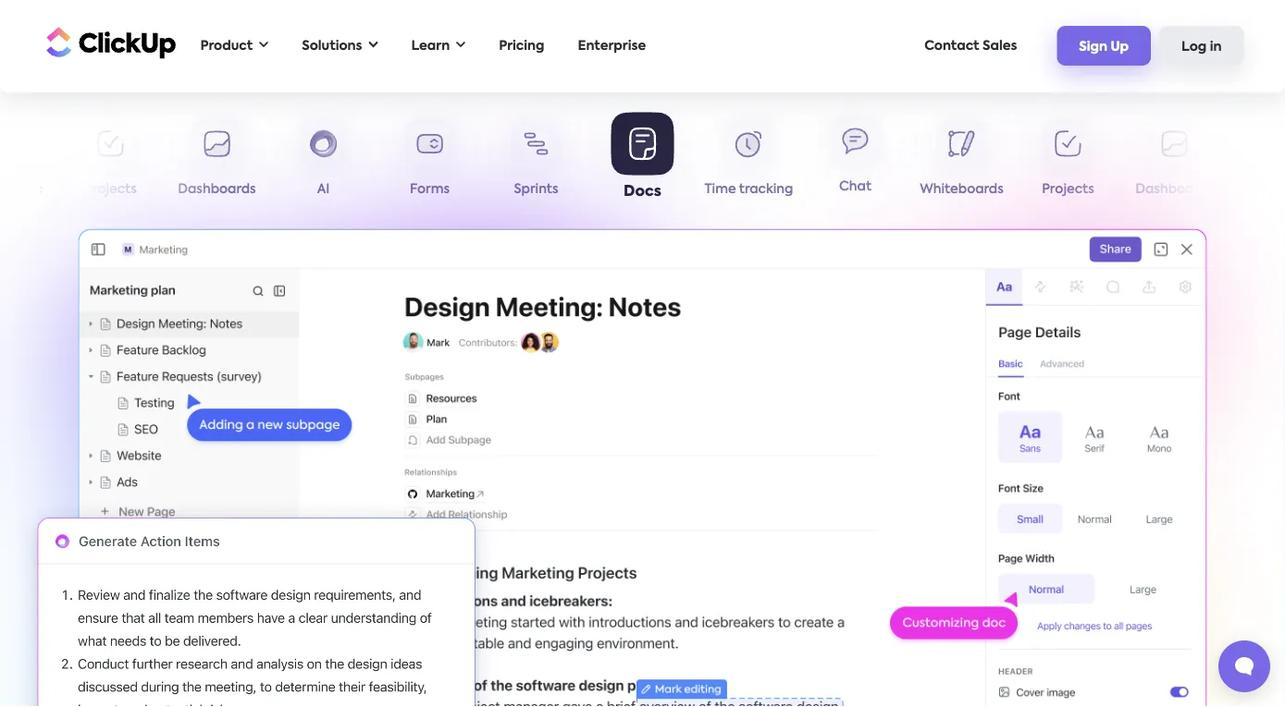 Task type: locate. For each thing, give the bounding box(es) containing it.
2 dashboards from the left
[[1136, 183, 1214, 196]]

contact
[[925, 39, 980, 52]]

sprints button
[[483, 118, 590, 204]]

projects button
[[57, 118, 164, 204], [1015, 118, 1122, 204]]

0 horizontal spatial dashboards
[[178, 183, 256, 196]]

solutions
[[302, 39, 362, 52]]

0 horizontal spatial projects
[[84, 183, 137, 196]]

dashboards button
[[164, 118, 270, 204], [1122, 118, 1228, 204]]

solutions button
[[293, 27, 387, 65]]

sales
[[983, 39, 1017, 52]]

time
[[705, 183, 736, 196]]

0 horizontal spatial dashboards button
[[164, 118, 270, 204]]

2 projects button from the left
[[1015, 118, 1122, 204]]

1 horizontal spatial dashboards
[[1136, 183, 1214, 196]]

ai
[[317, 183, 330, 196]]

1 horizontal spatial projects button
[[1015, 118, 1122, 204]]

2 dashboards button from the left
[[1122, 118, 1228, 204]]

whiteboards
[[920, 183, 1004, 196]]

1 horizontal spatial dashboards button
[[1122, 118, 1228, 204]]

0 horizontal spatial projects button
[[57, 118, 164, 204]]

1 projects button from the left
[[57, 118, 164, 204]]

dashboards
[[178, 183, 256, 196], [1136, 183, 1214, 196]]

pricing link
[[490, 27, 554, 65]]

ai button
[[270, 118, 377, 204]]

projects
[[84, 183, 137, 196], [1042, 183, 1095, 196]]

forms button
[[377, 118, 483, 204]]

pricing
[[499, 39, 545, 52]]

contact sales
[[925, 39, 1017, 52]]

1 projects from the left
[[84, 183, 137, 196]]

2 projects from the left
[[1042, 183, 1095, 196]]

docs image
[[78, 229, 1207, 708], [13, 497, 499, 708]]

1 horizontal spatial projects
[[1042, 183, 1095, 196]]

contact sales link
[[915, 27, 1027, 65]]

chat
[[839, 182, 872, 195]]

enterprise
[[578, 39, 646, 52]]



Task type: vqa. For each thing, say whether or not it's contained in the screenshot.
the rightmost Projects button
yes



Task type: describe. For each thing, give the bounding box(es) containing it.
sign
[[1079, 40, 1108, 53]]

1 dashboards button from the left
[[164, 118, 270, 204]]

sprints
[[514, 183, 559, 196]]

sign up button
[[1057, 26, 1151, 66]]

clickup image
[[41, 25, 176, 60]]

log in link
[[1160, 26, 1244, 66]]

chat button
[[802, 117, 909, 203]]

product button
[[191, 27, 278, 65]]

product
[[200, 39, 253, 52]]

in
[[1210, 40, 1222, 53]]

sign up
[[1079, 40, 1129, 53]]

enterprise link
[[569, 27, 655, 65]]

forms
[[410, 183, 450, 196]]

docs
[[624, 184, 662, 199]]

1 dashboards from the left
[[178, 183, 256, 196]]

log
[[1182, 40, 1207, 53]]

learn button
[[402, 27, 475, 65]]

docs button
[[590, 112, 696, 204]]

time tracking button
[[696, 118, 802, 204]]

learn
[[411, 39, 450, 52]]

up
[[1111, 40, 1129, 53]]

projects for 1st "projects" button from the left
[[84, 183, 137, 196]]

tracking
[[739, 183, 794, 196]]

projects for first "projects" button from the right
[[1042, 183, 1095, 196]]

whiteboards button
[[909, 118, 1015, 204]]

log in
[[1182, 40, 1222, 53]]

time tracking
[[705, 183, 794, 196]]



